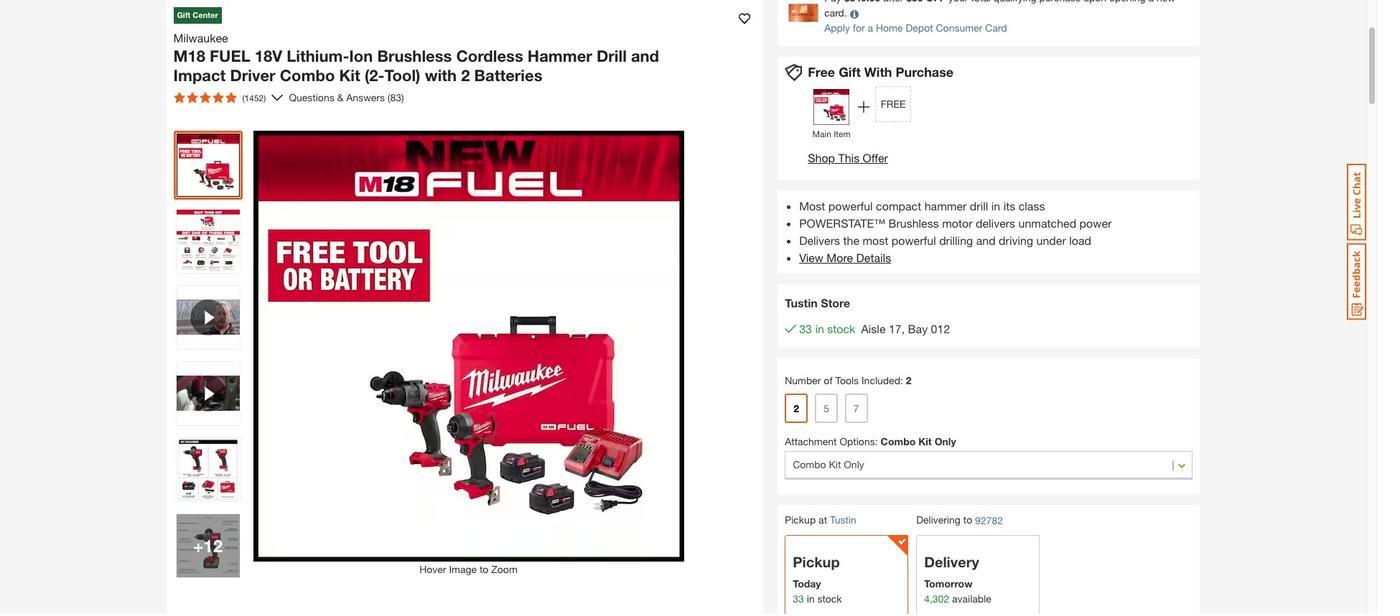 Task type: describe. For each thing, give the bounding box(es) containing it.
attachment options : combo kit only
[[785, 435, 957, 448]]

0 horizontal spatial gift
[[177, 10, 191, 19]]

hammer
[[528, 46, 593, 65]]

ion
[[349, 46, 373, 65]]

under
[[1037, 233, 1067, 247]]

(1452) link
[[168, 86, 283, 109]]

milwaukee link
[[173, 29, 234, 46]]

gift center
[[177, 10, 218, 19]]

milwaukee power tool combo kits 3697 22 e1.1 image
[[176, 209, 240, 273]]

image
[[449, 563, 477, 575]]

(2-
[[365, 66, 385, 85]]

consumer
[[936, 22, 983, 34]]

item
[[834, 129, 851, 139]]

(83)
[[388, 91, 404, 103]]

the
[[844, 233, 860, 247]]

brushless inside milwaukee m18 fuel 18v lithium-ion brushless cordless hammer drill and impact driver combo kit (2-tool) with 2 batteries
[[377, 46, 452, 65]]

questions & answers (83)
[[289, 91, 404, 103]]

92782
[[976, 514, 1004, 526]]

most
[[800, 199, 826, 213]]

2 horizontal spatial combo
[[881, 435, 916, 448]]

free gift with purchase
[[808, 64, 954, 80]]

delivers
[[800, 233, 841, 247]]

impact
[[173, 66, 226, 85]]

tustin store
[[785, 296, 851, 310]]

shop
[[808, 151, 836, 164]]

driver
[[230, 66, 276, 85]]

2 inside milwaukee m18 fuel 18v lithium-ion brushless cordless hammer drill and impact driver combo kit (2-tool) with 2 batteries
[[461, 66, 470, 85]]

home
[[876, 22, 903, 34]]

pickup for pickup today 33 in stock
[[793, 554, 840, 570]]

your
[[949, 0, 969, 4]]

feedback link image
[[1348, 243, 1367, 320]]

store
[[821, 296, 851, 310]]

18v
[[255, 46, 282, 65]]

2 button
[[785, 394, 808, 423]]

012
[[932, 322, 951, 335]]

most
[[863, 233, 889, 247]]

class
[[1019, 199, 1046, 213]]

total
[[972, 0, 991, 4]]

to inside delivering to 92782
[[964, 514, 973, 526]]

tomorrow
[[925, 577, 973, 590]]

milwaukee power tool combo kits 3697 22 40.2 image
[[176, 438, 240, 501]]

0 vertical spatial powerful
[[829, 199, 873, 213]]

milwaukee power tool combo kits 3697 22 a0.3 image
[[176, 514, 240, 577]]

0 horizontal spatial :
[[876, 435, 878, 448]]

4,302
[[925, 593, 950, 605]]

1 vertical spatial in
[[816, 322, 825, 335]]

offer
[[863, 151, 889, 164]]

free
[[808, 64, 836, 80]]

for
[[853, 22, 865, 34]]

5 button
[[815, 394, 838, 423]]

at
[[819, 514, 828, 526]]

view
[[800, 251, 824, 264]]

of
[[824, 374, 833, 386]]

0 vertical spatial 33
[[800, 322, 813, 335]]

(1452)
[[242, 92, 266, 103]]

(1452) button
[[168, 86, 272, 109]]

2 horizontal spatial 2
[[906, 374, 912, 386]]

with
[[425, 66, 457, 85]]

and inside milwaukee m18 fuel 18v lithium-ion brushless cordless hammer drill and impact driver combo kit (2-tool) with 2 batteries
[[631, 46, 660, 65]]

apply now image
[[789, 3, 825, 22]]

main
[[813, 129, 832, 139]]

card
[[986, 22, 1008, 34]]

tools
[[836, 374, 859, 386]]

12
[[204, 536, 223, 556]]

17,
[[889, 322, 905, 335]]

1 horizontal spatial powerful
[[892, 233, 937, 247]]

combo kit only button
[[785, 451, 1194, 480]]

shop this offer
[[808, 151, 889, 164]]

5
[[824, 402, 830, 414]]

milwaukee m18 fuel 18v lithium-ion brushless cordless hammer drill and impact driver combo kit (2-tool) with 2 batteries
[[173, 31, 660, 85]]

milwaukee
[[173, 31, 228, 44]]

apply
[[825, 22, 851, 34]]

new
[[1157, 0, 1176, 4]]

delivery tomorrow 4,302 available
[[925, 554, 992, 605]]

2 inside button
[[794, 402, 800, 414]]

purchase
[[896, 64, 954, 80]]

hover image to zoom
[[420, 563, 518, 575]]

stock inside the pickup today 33 in stock
[[818, 593, 842, 605]]

apply for a home depot consumer card link
[[825, 22, 1008, 34]]

hover image to zoom button
[[253, 130, 684, 577]]

0 horizontal spatial tustin
[[785, 296, 818, 310]]

center
[[193, 10, 218, 19]]

2 horizontal spatial kit
[[919, 435, 932, 448]]

promotion image image
[[814, 89, 850, 125]]

hammer
[[925, 199, 967, 213]]

combo kit only
[[793, 458, 865, 470]]

aisle 17, bay 012
[[862, 322, 951, 335]]

questions
[[289, 91, 335, 103]]

with
[[865, 64, 893, 80]]

a inside your total qualifying purchase upon opening a new card.
[[1149, 0, 1155, 4]]

pickup at tustin
[[785, 514, 857, 526]]

live chat image
[[1348, 164, 1367, 241]]

upon
[[1084, 0, 1107, 4]]

combo inside milwaukee m18 fuel 18v lithium-ion brushless cordless hammer drill and impact driver combo kit (2-tool) with 2 batteries
[[280, 66, 335, 85]]

powerstate™
[[800, 216, 886, 230]]

compact
[[877, 199, 922, 213]]

milwaukee power tool combo kits 3697 22 64.0 image
[[176, 133, 240, 196]]

6309017467112 image
[[176, 286, 240, 349]]

33 in stock
[[800, 322, 856, 335]]



Task type: locate. For each thing, give the bounding box(es) containing it.
delivers
[[976, 216, 1016, 230]]

only
[[935, 435, 957, 448], [844, 458, 865, 470]]

0 vertical spatial :
[[901, 374, 904, 386]]

0 vertical spatial a
[[1149, 0, 1155, 4]]

details
[[857, 251, 892, 264]]

more
[[827, 251, 854, 264]]

0 horizontal spatial 2
[[461, 66, 470, 85]]

0 horizontal spatial and
[[631, 46, 660, 65]]

2 down number
[[794, 402, 800, 414]]

view more details link
[[800, 251, 892, 264]]

1 horizontal spatial a
[[1149, 0, 1155, 4]]

qualifying
[[994, 0, 1037, 4]]

load
[[1070, 233, 1092, 247]]

fuel
[[210, 46, 251, 65]]

1 horizontal spatial combo
[[793, 458, 827, 470]]

tustin left store in the right of the page
[[785, 296, 818, 310]]

combo
[[280, 66, 335, 85], [881, 435, 916, 448], [793, 458, 827, 470]]

1 horizontal spatial only
[[935, 435, 957, 448]]

only up combo kit only button
[[935, 435, 957, 448]]

0 vertical spatial tustin
[[785, 296, 818, 310]]

0 horizontal spatial brushless
[[377, 46, 452, 65]]

2 horizontal spatial in
[[992, 199, 1001, 213]]

to left 92782 link
[[964, 514, 973, 526]]

0 horizontal spatial kit
[[339, 66, 360, 85]]

1 horizontal spatial 2
[[794, 402, 800, 414]]

tustin button
[[830, 514, 857, 526]]

tool)
[[385, 66, 421, 85]]

a right for
[[868, 22, 874, 34]]

in down 'tustin store'
[[816, 322, 825, 335]]

number of tools included : 2
[[785, 374, 912, 386]]

1 vertical spatial brushless
[[889, 216, 939, 230]]

to inside button
[[480, 563, 489, 575]]

0 horizontal spatial powerful
[[829, 199, 873, 213]]

drill
[[970, 199, 989, 213]]

lithium-
[[287, 46, 349, 65]]

0 vertical spatial to
[[964, 514, 973, 526]]

1 horizontal spatial kit
[[829, 458, 842, 470]]

hover
[[420, 563, 446, 575]]

1 vertical spatial :
[[876, 435, 878, 448]]

1 vertical spatial kit
[[919, 435, 932, 448]]

0 vertical spatial 2
[[461, 66, 470, 85]]

1 vertical spatial pickup
[[793, 554, 840, 570]]

1 vertical spatial powerful
[[892, 233, 937, 247]]

0 horizontal spatial to
[[480, 563, 489, 575]]

brushless down compact
[[889, 216, 939, 230]]

info image
[[850, 10, 859, 19]]

1 vertical spatial gift
[[839, 64, 861, 80]]

combo down attachment
[[793, 458, 827, 470]]

0 vertical spatial pickup
[[785, 514, 816, 526]]

brushless inside most powerful compact hammer drill in its class powerstate™ brushless motor delivers unmatched power delivers the most powerful drilling and driving under load view more details
[[889, 216, 939, 230]]

pickup left the at at the bottom of page
[[785, 514, 816, 526]]

delivering to 92782
[[917, 514, 1004, 526]]

0 horizontal spatial a
[[868, 22, 874, 34]]

in inside most powerful compact hammer drill in its class powerstate™ brushless motor delivers unmatched power delivers the most powerful drilling and driving under load view more details
[[992, 199, 1001, 213]]

combo inside button
[[793, 458, 827, 470]]

1 horizontal spatial brushless
[[889, 216, 939, 230]]

pickup for pickup at tustin
[[785, 514, 816, 526]]

1 horizontal spatial gift
[[839, 64, 861, 80]]

free
[[881, 98, 906, 110]]

unmatched
[[1019, 216, 1077, 230]]

kit
[[339, 66, 360, 85], [919, 435, 932, 448], [829, 458, 842, 470]]

and inside most powerful compact hammer drill in its class powerstate™ brushless motor delivers unmatched power delivers the most powerful drilling and driving under load view more details
[[977, 233, 996, 247]]

&
[[337, 91, 344, 103]]

gift right free
[[839, 64, 861, 80]]

apply for a home depot consumer card
[[825, 22, 1008, 34]]

92782 link
[[976, 513, 1004, 528]]

1 horizontal spatial :
[[901, 374, 904, 386]]

33 down 'tustin store'
[[800, 322, 813, 335]]

opening
[[1110, 0, 1146, 4]]

1 vertical spatial 33
[[793, 593, 804, 605]]

:
[[901, 374, 904, 386], [876, 435, 878, 448]]

stock down today
[[818, 593, 842, 605]]

only inside button
[[844, 458, 865, 470]]

to
[[964, 514, 973, 526], [480, 563, 489, 575]]

2 vertical spatial in
[[807, 593, 815, 605]]

1 vertical spatial only
[[844, 458, 865, 470]]

today
[[793, 577, 822, 590]]

1 vertical spatial 2
[[906, 374, 912, 386]]

available
[[953, 593, 992, 605]]

tustin right the at at the bottom of page
[[830, 514, 857, 526]]

5 stars image
[[173, 92, 237, 103]]

0 vertical spatial brushless
[[377, 46, 452, 65]]

0 vertical spatial in
[[992, 199, 1001, 213]]

included
[[862, 374, 901, 386]]

and
[[631, 46, 660, 65], [977, 233, 996, 247]]

0 vertical spatial gift
[[177, 10, 191, 19]]

drilling
[[940, 233, 974, 247]]

only down the options
[[844, 458, 865, 470]]

gift left center
[[177, 10, 191, 19]]

1 horizontal spatial tustin
[[830, 514, 857, 526]]

+
[[193, 536, 204, 556]]

motor
[[943, 216, 973, 230]]

purchase
[[1040, 0, 1081, 4]]

2 right with
[[461, 66, 470, 85]]

kit down the options
[[829, 458, 842, 470]]

powerful
[[829, 199, 873, 213], [892, 233, 937, 247]]

1 vertical spatial combo
[[881, 435, 916, 448]]

1 vertical spatial stock
[[818, 593, 842, 605]]

2 vertical spatial 2
[[794, 402, 800, 414]]

33 inside the pickup today 33 in stock
[[793, 593, 804, 605]]

0 horizontal spatial in
[[807, 593, 815, 605]]

a left the new
[[1149, 0, 1155, 4]]

number
[[785, 374, 822, 386]]

0 horizontal spatial combo
[[280, 66, 335, 85]]

in inside the pickup today 33 in stock
[[807, 593, 815, 605]]

1 horizontal spatial to
[[964, 514, 973, 526]]

cordless
[[457, 46, 524, 65]]

its
[[1004, 199, 1016, 213]]

pickup inside the pickup today 33 in stock
[[793, 554, 840, 570]]

1 vertical spatial to
[[480, 563, 489, 575]]

and right drill
[[631, 46, 660, 65]]

batteries
[[475, 66, 543, 85]]

combo right the options
[[881, 435, 916, 448]]

delivery
[[925, 554, 980, 570]]

answers
[[346, 91, 385, 103]]

1 vertical spatial a
[[868, 22, 874, 34]]

0 vertical spatial stock
[[828, 322, 856, 335]]

attachment
[[785, 435, 837, 448]]

0 horizontal spatial only
[[844, 458, 865, 470]]

kit inside button
[[829, 458, 842, 470]]

brushless up tool)
[[377, 46, 452, 65]]

aisle
[[862, 322, 886, 335]]

0 vertical spatial combo
[[280, 66, 335, 85]]

pickup today 33 in stock
[[793, 554, 842, 605]]

powerful down compact
[[892, 233, 937, 247]]

combo up questions
[[280, 66, 335, 85]]

to left zoom
[[480, 563, 489, 575]]

2 vertical spatial kit
[[829, 458, 842, 470]]

your total qualifying purchase upon opening a new card.
[[825, 0, 1176, 19]]

bay
[[909, 322, 928, 335]]

depot
[[906, 22, 934, 34]]

6309576596112 image
[[176, 362, 240, 425]]

delivering
[[917, 514, 961, 526]]

a
[[1149, 0, 1155, 4], [868, 22, 874, 34]]

1 horizontal spatial and
[[977, 233, 996, 247]]

power
[[1080, 216, 1112, 230]]

zoom
[[492, 563, 518, 575]]

and down delivers
[[977, 233, 996, 247]]

pickup
[[785, 514, 816, 526], [793, 554, 840, 570]]

0 vertical spatial only
[[935, 435, 957, 448]]

7 button
[[845, 394, 868, 423]]

kit right the options
[[919, 435, 932, 448]]

1 vertical spatial and
[[977, 233, 996, 247]]

brushless
[[377, 46, 452, 65], [889, 216, 939, 230]]

0 vertical spatial kit
[[339, 66, 360, 85]]

main item
[[813, 129, 851, 139]]

stock down store in the right of the page
[[828, 322, 856, 335]]

7
[[854, 402, 860, 414]]

powerful up powerstate™
[[829, 199, 873, 213]]

kit up questions & answers (83)
[[339, 66, 360, 85]]

this
[[839, 151, 860, 164]]

1 horizontal spatial in
[[816, 322, 825, 335]]

kit inside milwaukee m18 fuel 18v lithium-ion brushless cordless hammer drill and impact driver combo kit (2-tool) with 2 batteries
[[339, 66, 360, 85]]

0 vertical spatial and
[[631, 46, 660, 65]]

options
[[840, 435, 876, 448]]

in left the its
[[992, 199, 1001, 213]]

2 vertical spatial combo
[[793, 458, 827, 470]]

driving
[[999, 233, 1034, 247]]

pickup up today
[[793, 554, 840, 570]]

drill
[[597, 46, 627, 65]]

in down today
[[807, 593, 815, 605]]

2 right included
[[906, 374, 912, 386]]

1 vertical spatial tustin
[[830, 514, 857, 526]]

33 down today
[[793, 593, 804, 605]]



Task type: vqa. For each thing, say whether or not it's contained in the screenshot.
your at the top right of page
yes



